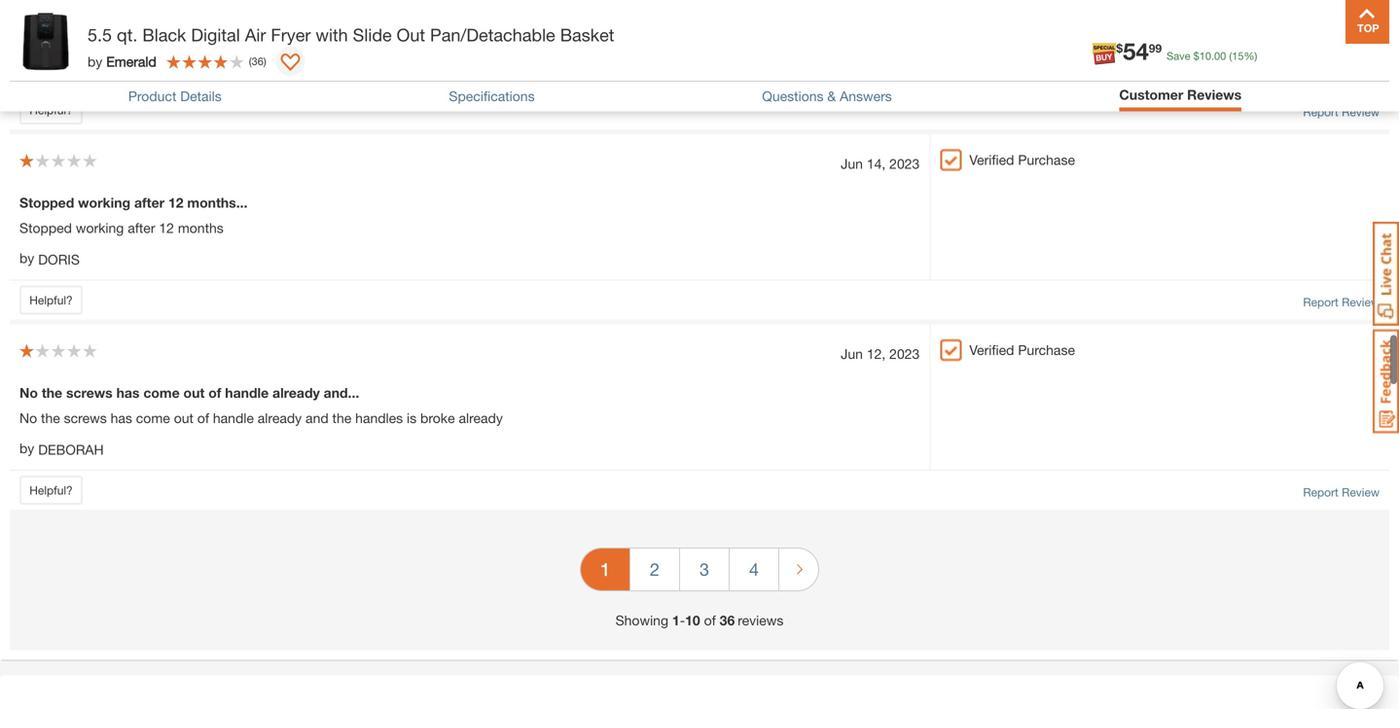 Task type: vqa. For each thing, say whether or not it's contained in the screenshot.
The Items
no



Task type: describe. For each thing, give the bounding box(es) containing it.
4
[[749, 557, 759, 578]]

display image
[[281, 54, 300, 73]]

jun 12, 2023
[[841, 344, 920, 360]]

1 vertical spatial 12
[[159, 218, 174, 234]]

showing 1 - 10 of 36 reviews
[[615, 610, 784, 626]]

details
[[180, 88, 222, 104]]

broke
[[420, 408, 455, 424]]

1 stopped from the top
[[19, 193, 74, 209]]

specifications
[[449, 88, 535, 104]]

and
[[306, 408, 329, 424]]

save
[[1167, 50, 1190, 62]]

1 verified from the top
[[969, 150, 1014, 166]]

-
[[680, 610, 685, 626]]

reviews
[[738, 610, 784, 626]]

top button
[[1346, 0, 1389, 44]]

0 vertical spatial piece
[[151, 3, 187, 19]]

1 no from the top
[[19, 383, 38, 399]]

1 vertical spatial handle
[[213, 408, 254, 424]]

3 button
[[680, 547, 729, 588]]

1 verified purchase from the top
[[969, 150, 1075, 166]]

15
[[1232, 50, 1244, 62]]

1 vertical spatial 10
[[685, 610, 700, 626]]

2023 for jun 12, 2023
[[889, 344, 920, 360]]

0 vertical spatial come
[[143, 383, 180, 399]]

2023 for jun 14, 2023
[[889, 154, 920, 170]]

1 vertical spatial was
[[104, 28, 128, 44]]

1 vertical spatial out
[[174, 408, 194, 424]]

reviews
[[1187, 87, 1242, 103]]

0 vertical spatial out
[[183, 383, 205, 399]]

helpful? for no
[[29, 481, 73, 495]]

is
[[407, 408, 417, 424]]

14,
[[867, 154, 886, 170]]

air
[[245, 24, 266, 45]]

2 this from the top
[[19, 28, 45, 44]]

5.5
[[88, 24, 112, 45]]

review for jun 14, 2023
[[1342, 293, 1380, 307]]

already left and
[[258, 408, 302, 424]]

2 stopped from the top
[[19, 218, 72, 234]]

( 36 )
[[249, 55, 266, 68]]

4 button
[[730, 547, 778, 588]]

0 horizontal spatial (
[[249, 55, 252, 68]]

doris button
[[38, 248, 80, 268]]

1 this from the top
[[19, 3, 47, 19]]

by ajredin
[[19, 58, 95, 75]]

jun 14, 2023
[[841, 154, 920, 170]]

pan/detachable
[[430, 24, 555, 45]]

showing
[[615, 610, 668, 626]]

1 vertical spatial machine
[[48, 28, 100, 44]]

)
[[264, 55, 266, 68]]

questions & answers
[[762, 88, 892, 104]]

1
[[672, 610, 680, 626]]

save $ 10 . 00 ( 15 %)
[[1167, 50, 1257, 62]]

helpful? button for no
[[19, 474, 83, 503]]

$ 54 99
[[1116, 37, 1162, 65]]

3
[[700, 557, 709, 578]]

by for by doris
[[19, 248, 34, 264]]

report review button for jun 14, 2023
[[1303, 291, 1380, 309]]

0 vertical spatial screws
[[66, 383, 113, 399]]

2 verified from the top
[[969, 340, 1014, 356]]

ajredin button
[[38, 57, 95, 78]]

deborah button
[[38, 438, 104, 458]]

live chat image
[[1373, 222, 1399, 326]]

0 vertical spatial working
[[78, 193, 130, 209]]

1 horizontal spatial 36
[[720, 610, 735, 626]]

garbage
[[196, 28, 246, 44]]

customer reviews
[[1119, 87, 1242, 103]]

&
[[827, 88, 836, 104]]

1 vertical spatial screws
[[64, 408, 107, 424]]

99
[[1149, 41, 1162, 55]]

helpful? for stopped
[[29, 291, 73, 305]]

2 purchase from the top
[[1018, 340, 1075, 356]]

by doris
[[19, 248, 80, 266]]

1 review from the top
[[1342, 103, 1380, 117]]

product details
[[128, 88, 222, 104]]

months
[[178, 218, 224, 234]]

digital
[[191, 24, 240, 45]]

1 vertical spatial a
[[132, 28, 140, 44]]

review for jun 12, 2023
[[1342, 483, 1380, 497]]

and...
[[324, 383, 359, 399]]



Task type: locate. For each thing, give the bounding box(es) containing it.
2 vertical spatial review
[[1342, 483, 1380, 497]]

1 vertical spatial helpful? button
[[19, 284, 83, 313]]

12 up 'months'
[[168, 193, 183, 209]]

0 vertical spatial jun
[[841, 154, 863, 170]]

product image image
[[15, 10, 78, 73]]

helpful? button down doris "button"
[[19, 284, 83, 313]]

helpful? button down by deborah
[[19, 474, 83, 503]]

this machine was a piece of garbage... this machine was a piece of garbage
[[19, 3, 272, 44]]

1 vertical spatial verified purchase
[[969, 340, 1075, 356]]

1 helpful? button from the top
[[19, 93, 83, 123]]

by left deborah in the bottom of the page
[[19, 438, 34, 454]]

1 vertical spatial helpful?
[[29, 291, 73, 305]]

1 vertical spatial 2023
[[889, 344, 920, 360]]

doris
[[38, 249, 80, 266]]

by for by emerald
[[88, 53, 102, 69]]

0 vertical spatial handle
[[225, 383, 269, 399]]

customer
[[1119, 87, 1183, 103]]

2 helpful? button from the top
[[19, 284, 83, 313]]

0 horizontal spatial $
[[1116, 41, 1123, 55]]

12 left 'months'
[[159, 218, 174, 234]]

machine up 5.5
[[50, 3, 106, 19]]

after left months...
[[134, 193, 164, 209]]

2 jun from the top
[[841, 344, 863, 360]]

1 vertical spatial no
[[19, 408, 37, 424]]

report review for jun 12, 2023
[[1303, 483, 1380, 497]]

0 vertical spatial no
[[19, 383, 38, 399]]

1 vertical spatial report review button
[[1303, 291, 1380, 309]]

1 helpful? from the top
[[29, 101, 73, 115]]

1 horizontal spatial (
[[1229, 50, 1232, 62]]

slide
[[353, 24, 392, 45]]

1 vertical spatial 36
[[720, 610, 735, 626]]

by down 5.5
[[88, 53, 102, 69]]

already up and
[[272, 383, 320, 399]]

helpful? down by ajredin on the top
[[29, 101, 73, 115]]

2 vertical spatial report review
[[1303, 483, 1380, 497]]

1 vertical spatial verified
[[969, 340, 1014, 356]]

0 vertical spatial report review
[[1303, 103, 1380, 117]]

1 vertical spatial after
[[128, 218, 155, 234]]

already right broke
[[459, 408, 503, 424]]

2 link
[[630, 547, 679, 588]]

0 vertical spatial machine
[[50, 3, 106, 19]]

the
[[42, 383, 62, 399], [41, 408, 60, 424], [332, 408, 351, 424]]

handle left and... at the bottom left
[[225, 383, 269, 399]]

by left doris
[[19, 248, 34, 264]]

of
[[190, 3, 203, 19], [180, 28, 192, 44], [208, 383, 221, 399], [197, 408, 209, 424], [704, 610, 716, 626]]

questions
[[762, 88, 824, 104]]

1 vertical spatial stopped
[[19, 218, 72, 234]]

1 horizontal spatial 10
[[1199, 50, 1211, 62]]

1 report review button from the top
[[1303, 101, 1380, 119]]

piece up black
[[151, 3, 187, 19]]

qt.
[[117, 24, 138, 45]]

1 jun from the top
[[841, 154, 863, 170]]

0 vertical spatial stopped
[[19, 193, 74, 209]]

report review for jun 14, 2023
[[1303, 293, 1380, 307]]

0 vertical spatial review
[[1342, 103, 1380, 117]]

1 vertical spatial piece
[[143, 28, 176, 44]]

2 vertical spatial helpful? button
[[19, 474, 83, 503]]

black
[[142, 24, 186, 45]]

1 vertical spatial purchase
[[1018, 340, 1075, 356]]

1 vertical spatial jun
[[841, 344, 863, 360]]

handle left and
[[213, 408, 254, 424]]

0 vertical spatial report review button
[[1303, 101, 1380, 119]]

was up by emerald
[[104, 28, 128, 44]]

by left ajredin
[[19, 58, 34, 74]]

by emerald
[[88, 53, 156, 69]]

2 report review button from the top
[[1303, 291, 1380, 309]]

handles
[[355, 408, 403, 424]]

customer reviews button
[[1119, 87, 1242, 107], [1119, 87, 1242, 103]]

navigation containing 2
[[580, 532, 819, 608]]

fryer
[[271, 24, 311, 45]]

already
[[272, 383, 320, 399], [258, 408, 302, 424], [459, 408, 503, 424]]

1 vertical spatial report
[[1303, 293, 1339, 307]]

a
[[140, 3, 148, 19], [132, 28, 140, 44]]

helpful? down by deborah
[[29, 481, 73, 495]]

1 vertical spatial review
[[1342, 293, 1380, 307]]

2 2023 from the top
[[889, 344, 920, 360]]

10
[[1199, 50, 1211, 62], [685, 610, 700, 626]]

helpful? down doris "button"
[[29, 291, 73, 305]]

00
[[1214, 50, 1226, 62]]

report review button
[[1303, 101, 1380, 119], [1303, 291, 1380, 309], [1303, 481, 1380, 499]]

( right 00
[[1229, 50, 1232, 62]]

36 down air
[[252, 55, 264, 68]]

report for jun 14, 2023
[[1303, 293, 1339, 307]]

0 vertical spatial report
[[1303, 103, 1339, 117]]

garbage...
[[207, 3, 272, 19]]

helpful?
[[29, 101, 73, 115], [29, 291, 73, 305], [29, 481, 73, 495]]

jun left 12,
[[841, 344, 863, 360]]

0 vertical spatial 36
[[252, 55, 264, 68]]

2 no from the top
[[19, 408, 37, 424]]

2 verified purchase from the top
[[969, 340, 1075, 356]]

12
[[168, 193, 183, 209], [159, 218, 174, 234]]

0 vertical spatial verified
[[969, 150, 1014, 166]]

1 2023 from the top
[[889, 154, 920, 170]]

0 horizontal spatial 36
[[252, 55, 264, 68]]

3 report review from the top
[[1303, 483, 1380, 497]]

1 vertical spatial this
[[19, 28, 45, 44]]

product
[[128, 88, 176, 104]]

report for jun 12, 2023
[[1303, 483, 1339, 497]]

2023 right 12,
[[889, 344, 920, 360]]

1 vertical spatial come
[[136, 408, 170, 424]]

navigation
[[580, 532, 819, 608]]

a up emerald
[[132, 28, 140, 44]]

0 vertical spatial 12
[[168, 193, 183, 209]]

36 left reviews
[[720, 610, 735, 626]]

jun left 14,
[[841, 154, 863, 170]]

by for by deborah
[[19, 438, 34, 454]]

$ inside $ 54 99
[[1116, 41, 1123, 55]]

3 helpful? button from the top
[[19, 474, 83, 503]]

2023
[[889, 154, 920, 170], [889, 344, 920, 360]]

stopped working after 12 months... stopped working after 12 months
[[19, 193, 247, 234]]

handle
[[225, 383, 269, 399], [213, 408, 254, 424]]

1 horizontal spatial $
[[1193, 50, 1199, 62]]

helpful? button down by ajredin on the top
[[19, 93, 83, 123]]

deborah
[[38, 440, 104, 456]]

months...
[[187, 193, 247, 209]]

(
[[1229, 50, 1232, 62], [249, 55, 252, 68]]

54
[[1123, 37, 1149, 65]]

0 vertical spatial a
[[140, 3, 148, 19]]

this
[[19, 3, 47, 19], [19, 28, 45, 44]]

2 helpful? from the top
[[29, 291, 73, 305]]

review
[[1342, 103, 1380, 117], [1342, 293, 1380, 307], [1342, 483, 1380, 497]]

ajredin
[[38, 59, 95, 75]]

2023 right 14,
[[889, 154, 920, 170]]

.
[[1211, 50, 1214, 62]]

%)
[[1244, 50, 1257, 62]]

basket
[[560, 24, 614, 45]]

has
[[116, 383, 140, 399], [111, 408, 132, 424]]

2 vertical spatial helpful?
[[29, 481, 73, 495]]

stopped
[[19, 193, 74, 209], [19, 218, 72, 234]]

1 report from the top
[[1303, 103, 1339, 117]]

jun for jun 12, 2023
[[841, 344, 863, 360]]

0 vertical spatial this
[[19, 3, 47, 19]]

0 vertical spatial verified purchase
[[969, 150, 1075, 166]]

report review
[[1303, 103, 1380, 117], [1303, 293, 1380, 307], [1303, 483, 1380, 497]]

by deborah
[[19, 438, 104, 456]]

1 vertical spatial report review
[[1303, 293, 1380, 307]]

0 vertical spatial helpful? button
[[19, 93, 83, 123]]

10 right 1
[[685, 610, 700, 626]]

jun
[[841, 154, 863, 170], [841, 344, 863, 360]]

no the screws has come out of handle already and... no the screws has come out of handle already and the handles is broke already
[[19, 383, 503, 424]]

0 vertical spatial has
[[116, 383, 140, 399]]

2 vertical spatial report
[[1303, 483, 1339, 497]]

jun for jun 14, 2023
[[841, 154, 863, 170]]

0 vertical spatial helpful?
[[29, 101, 73, 115]]

report review button for jun 12, 2023
[[1303, 481, 1380, 499]]

12,
[[867, 344, 886, 360]]

out
[[183, 383, 205, 399], [174, 408, 194, 424]]

0 vertical spatial 2023
[[889, 154, 920, 170]]

verified
[[969, 150, 1014, 166], [969, 340, 1014, 356]]

answers
[[840, 88, 892, 104]]

was
[[110, 3, 136, 19], [104, 28, 128, 44]]

questions & answers button
[[762, 88, 892, 104], [762, 88, 892, 104]]

by inside by doris
[[19, 248, 34, 264]]

1 vertical spatial has
[[111, 408, 132, 424]]

after left 'months'
[[128, 218, 155, 234]]

1 report review from the top
[[1303, 103, 1380, 117]]

2 vertical spatial report review button
[[1303, 481, 1380, 499]]

a up black
[[140, 3, 148, 19]]

after
[[134, 193, 164, 209], [128, 218, 155, 234]]

36
[[252, 55, 264, 68], [720, 610, 735, 626]]

was up 'qt.'
[[110, 3, 136, 19]]

2 report from the top
[[1303, 293, 1339, 307]]

purchase
[[1018, 150, 1075, 166], [1018, 340, 1075, 356]]

1 purchase from the top
[[1018, 150, 1075, 166]]

out
[[397, 24, 425, 45]]

feedback link image
[[1373, 329, 1399, 434]]

piece
[[151, 3, 187, 19], [143, 28, 176, 44]]

( left )
[[249, 55, 252, 68]]

helpful? button for stopped
[[19, 284, 83, 313]]

0 horizontal spatial 10
[[685, 610, 700, 626]]

by
[[88, 53, 102, 69], [19, 58, 34, 74], [19, 248, 34, 264], [19, 438, 34, 454]]

product details button
[[128, 88, 222, 104], [128, 88, 222, 104]]

$ left . at the right
[[1193, 50, 1199, 62]]

3 report from the top
[[1303, 483, 1339, 497]]

verified purchase
[[969, 150, 1075, 166], [969, 340, 1075, 356]]

machine
[[50, 3, 106, 19], [48, 28, 100, 44]]

by for by ajredin
[[19, 58, 34, 74]]

1 vertical spatial working
[[76, 218, 124, 234]]

$ left 99
[[1116, 41, 1123, 55]]

3 helpful? from the top
[[29, 481, 73, 495]]

no
[[19, 383, 38, 399], [19, 408, 37, 424]]

2 report review from the top
[[1303, 293, 1380, 307]]

2
[[650, 557, 660, 578]]

3 report review button from the top
[[1303, 481, 1380, 499]]

piece right 'qt.'
[[143, 28, 176, 44]]

0 vertical spatial purchase
[[1018, 150, 1075, 166]]

with
[[316, 24, 348, 45]]

report
[[1303, 103, 1339, 117], [1303, 293, 1339, 307], [1303, 483, 1339, 497]]

5.5 qt. black digital air fryer with slide out pan/detachable basket
[[88, 24, 614, 45]]

by inside by deborah
[[19, 438, 34, 454]]

machine up ajredin
[[48, 28, 100, 44]]

$
[[1116, 41, 1123, 55], [1193, 50, 1199, 62]]

0 vertical spatial after
[[134, 193, 164, 209]]

0 vertical spatial 10
[[1199, 50, 1211, 62]]

2 review from the top
[[1342, 293, 1380, 307]]

by inside by ajredin
[[19, 58, 34, 74]]

10 left 00
[[1199, 50, 1211, 62]]

0 vertical spatial was
[[110, 3, 136, 19]]

emerald
[[106, 53, 156, 69]]

3 review from the top
[[1342, 483, 1380, 497]]



